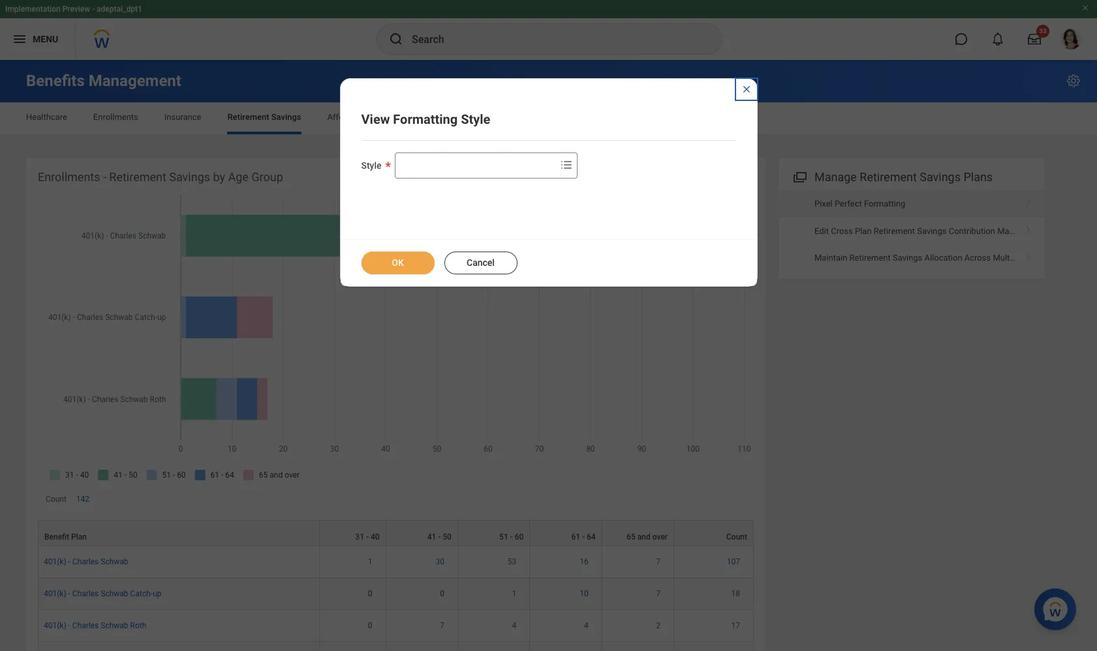 Task type: vqa. For each thing, say whether or not it's contained in the screenshot.
👋
no



Task type: locate. For each thing, give the bounding box(es) containing it.
chevron right image inside edit cross plan retirement savings contribution maximum "link"
[[1020, 222, 1037, 235]]

benefits management
[[26, 72, 181, 90]]

charles for 401(k) - charles schwab roth
[[72, 622, 99, 631]]

107
[[727, 558, 740, 567]]

providers
[[1025, 253, 1061, 263]]

over
[[652, 533, 668, 542]]

2 row from the top
[[38, 547, 754, 579]]

1 cell from the left
[[38, 643, 320, 652]]

list containing pixel perfect formatting
[[779, 191, 1061, 272]]

tab list inside benefits management main content
[[13, 103, 1084, 134]]

2 chevron right image from the top
[[1020, 222, 1037, 235]]

pixel perfect formatting list item
[[779, 191, 1045, 218]]

1 row from the top
[[38, 521, 754, 547]]

formatting inside dialog
[[393, 112, 458, 127]]

charles for 401(k) - charles schwab
[[72, 558, 99, 567]]

51 - 60 button
[[458, 522, 529, 546]]

act
[[389, 112, 401, 122]]

1 vertical spatial formatting
[[864, 199, 905, 209]]

1 horizontal spatial formatting
[[864, 199, 905, 209]]

1 horizontal spatial 4
[[584, 622, 588, 631]]

pixel
[[814, 199, 833, 209]]

1 charles from the top
[[72, 558, 99, 567]]

savings up maintain retirement savings allocation across multiple providers
[[917, 226, 947, 236]]

16 button
[[580, 557, 590, 568]]

charles
[[72, 558, 99, 567], [72, 590, 99, 599], [72, 622, 99, 631]]

1 vertical spatial count
[[726, 533, 747, 542]]

7 button for 18
[[656, 589, 662, 600]]

1 button down 31 - 40
[[368, 557, 374, 568]]

savings left the by
[[169, 170, 210, 184]]

plan
[[855, 226, 872, 236], [71, 533, 87, 542]]

65
[[627, 533, 636, 542]]

cancel button
[[444, 252, 517, 275]]

7 down 30 button
[[440, 622, 444, 631]]

roth
[[130, 622, 146, 631]]

1 vertical spatial 1
[[512, 590, 516, 599]]

401(k) - charles schwab roth
[[44, 622, 146, 631]]

- inside popup button
[[510, 533, 513, 542]]

chevron right image for edit cross plan retirement savings contribution maximum
[[1020, 222, 1037, 235]]

1 vertical spatial chevron right image
[[1020, 222, 1037, 235]]

0 for 0
[[368, 590, 372, 599]]

up
[[153, 590, 161, 599]]

count left 142
[[46, 495, 66, 505]]

benefit plan
[[44, 533, 87, 542]]

chevron right image for pixel perfect formatting
[[1020, 195, 1037, 208]]

count button
[[674, 522, 753, 546]]

savings left plans
[[920, 170, 961, 184]]

1 horizontal spatial count
[[726, 533, 747, 542]]

view formatting style dialog
[[340, 78, 757, 287]]

40
[[371, 533, 380, 542]]

2 vertical spatial 7 button
[[440, 621, 446, 632]]

0 vertical spatial formatting
[[393, 112, 458, 127]]

enrollments
[[93, 112, 138, 122], [38, 170, 100, 184]]

2 vertical spatial 401(k)
[[44, 622, 66, 631]]

1 vertical spatial 7 button
[[656, 589, 662, 600]]

0 vertical spatial schwab
[[101, 558, 128, 567]]

17 button
[[731, 621, 742, 632]]

- inside banner
[[92, 5, 95, 14]]

2 cell from the left
[[320, 643, 386, 652]]

1 down 53 button
[[512, 590, 516, 599]]

0 vertical spatial plan
[[855, 226, 872, 236]]

0 horizontal spatial 4 button
[[512, 621, 518, 632]]

401(k) for 401(k) - charles schwab catch-up
[[44, 590, 66, 599]]

2 schwab from the top
[[101, 590, 128, 599]]

charles down 401(k) - charles schwab
[[72, 590, 99, 599]]

pixel perfect formatting link
[[779, 191, 1045, 218]]

0 horizontal spatial 4
[[512, 622, 516, 631]]

chevron right image up maximum
[[1020, 195, 1037, 208]]

charles down benefit plan
[[72, 558, 99, 567]]

multiple
[[993, 253, 1023, 263]]

3 schwab from the top
[[101, 622, 128, 631]]

5 cell from the left
[[530, 643, 602, 652]]

formatting inside 'link'
[[864, 199, 905, 209]]

pixel perfect formatting
[[814, 199, 905, 209]]

- for enrollments - retirement savings by age group
[[103, 170, 106, 184]]

65 and over button
[[602, 522, 674, 546]]

enrollments - retirement savings by age group element
[[26, 158, 765, 652]]

list
[[779, 191, 1061, 272]]

cross
[[831, 226, 853, 236]]

16
[[580, 558, 588, 567]]

4 button down 10 button
[[584, 621, 590, 632]]

plan inside "link"
[[855, 226, 872, 236]]

enrollments down benefits management
[[93, 112, 138, 122]]

- inside popup button
[[366, 533, 369, 542]]

retirement savings
[[227, 112, 301, 122]]

tab list containing healthcare
[[13, 103, 1084, 134]]

1 chevron right image from the top
[[1020, 195, 1037, 208]]

0 vertical spatial 7
[[656, 558, 660, 567]]

4
[[512, 622, 516, 631], [584, 622, 588, 631]]

style up style field
[[461, 112, 490, 127]]

savings inside "enrollments - retirement savings by age group" element
[[169, 170, 210, 184]]

benefits management main content
[[0, 60, 1097, 652]]

1 vertical spatial 401(k)
[[44, 590, 66, 599]]

0 vertical spatial 7 button
[[656, 557, 662, 568]]

view formatting style
[[361, 112, 490, 127]]

7 down over
[[656, 558, 660, 567]]

chevron right image inside pixel perfect formatting 'link'
[[1020, 195, 1037, 208]]

2 vertical spatial charles
[[72, 622, 99, 631]]

0 horizontal spatial count
[[46, 495, 66, 505]]

plan right 'benefit'
[[71, 533, 87, 542]]

schwab up the 401(k) - charles schwab catch-up link in the left bottom of the page
[[101, 558, 128, 567]]

0 button
[[368, 589, 374, 600], [440, 589, 446, 600], [368, 621, 374, 632]]

schwab left catch-
[[101, 590, 128, 599]]

7 button down 30 button
[[440, 621, 446, 632]]

1 4 from the left
[[512, 622, 516, 631]]

chevron right image
[[1020, 195, 1037, 208], [1020, 222, 1037, 235]]

3 charles from the top
[[72, 622, 99, 631]]

401(k) - charles schwab roth link
[[44, 619, 146, 631]]

2 vertical spatial 7
[[440, 622, 444, 631]]

0 vertical spatial enrollments
[[93, 112, 138, 122]]

401(k) down 401(k) - charles schwab catch-up
[[44, 622, 66, 631]]

- for 51 - 60
[[510, 533, 513, 542]]

management
[[89, 72, 181, 90]]

affordable
[[327, 112, 367, 122]]

plan right cross
[[855, 226, 872, 236]]

4 row from the top
[[38, 611, 754, 643]]

53 button
[[508, 557, 518, 568]]

prompts image
[[558, 157, 574, 173]]

view
[[361, 112, 390, 127]]

cancel
[[467, 258, 495, 268]]

1 vertical spatial enrollments
[[38, 170, 100, 184]]

0 vertical spatial 1 button
[[368, 557, 374, 568]]

row
[[38, 521, 754, 547], [38, 547, 754, 579], [38, 579, 754, 611], [38, 611, 754, 643], [38, 643, 754, 652]]

savings
[[271, 112, 301, 122], [169, 170, 210, 184], [920, 170, 961, 184], [917, 226, 947, 236], [893, 253, 922, 263]]

2 401(k) from the top
[[44, 590, 66, 599]]

10
[[580, 590, 588, 599]]

1 horizontal spatial 1
[[512, 590, 516, 599]]

1 down 31 - 40
[[368, 558, 372, 567]]

0 horizontal spatial style
[[361, 161, 381, 171]]

0 vertical spatial 401(k)
[[44, 558, 66, 567]]

30 button
[[436, 557, 446, 568]]

menu group image
[[790, 168, 808, 185]]

row containing 401(k) - charles schwab roth
[[38, 611, 754, 643]]

count
[[46, 495, 66, 505], [726, 533, 747, 542]]

savings left the affordable
[[271, 112, 301, 122]]

3 cell from the left
[[386, 643, 458, 652]]

1 horizontal spatial plan
[[855, 226, 872, 236]]

1 horizontal spatial 4 button
[[584, 621, 590, 632]]

7 button
[[656, 557, 662, 568], [656, 589, 662, 600], [440, 621, 446, 632]]

10 button
[[580, 589, 590, 600]]

3 401(k) from the top
[[44, 622, 66, 631]]

0 vertical spatial count
[[46, 495, 66, 505]]

64
[[587, 533, 596, 542]]

plans
[[963, 170, 993, 184]]

4 for first 4 button from the right
[[584, 622, 588, 631]]

4 button down 53 button
[[512, 621, 518, 632]]

Style field
[[395, 154, 556, 178]]

0 vertical spatial 1
[[368, 558, 372, 567]]

catch-
[[130, 590, 153, 599]]

4 down 53 button
[[512, 622, 516, 631]]

edit cross plan retirement savings contribution maximum link
[[779, 218, 1045, 245]]

- for 401(k) - charles schwab catch-up
[[68, 590, 70, 599]]

401(k) down 'benefit'
[[44, 558, 66, 567]]

count inside popup button
[[726, 533, 747, 542]]

style down view
[[361, 161, 381, 171]]

0 vertical spatial chevron right image
[[1020, 195, 1037, 208]]

7 button down over
[[656, 557, 662, 568]]

2 charles from the top
[[72, 590, 99, 599]]

4 for first 4 button
[[512, 622, 516, 631]]

adeptai_dpt1
[[97, 5, 142, 14]]

profile logan mcneil element
[[1053, 25, 1089, 54]]

savings inside "maintain retirement savings allocation across multiple providers" link
[[893, 253, 922, 263]]

0
[[368, 590, 372, 599], [440, 590, 444, 599], [368, 622, 372, 631]]

1 401(k) from the top
[[44, 558, 66, 567]]

ok
[[392, 258, 404, 268]]

1 vertical spatial plan
[[71, 533, 87, 542]]

60
[[515, 533, 524, 542]]

formatting
[[393, 112, 458, 127], [864, 199, 905, 209]]

savings down edit cross plan retirement savings contribution maximum "link"
[[893, 253, 922, 263]]

7
[[656, 558, 660, 567], [656, 590, 660, 599], [440, 622, 444, 631]]

7 button up 2
[[656, 589, 662, 600]]

cell
[[38, 643, 320, 652], [320, 643, 386, 652], [386, 643, 458, 652], [458, 643, 530, 652], [530, 643, 602, 652], [602, 643, 674, 652], [674, 643, 754, 652]]

0 horizontal spatial plan
[[71, 533, 87, 542]]

1 horizontal spatial 1 button
[[512, 589, 518, 600]]

1
[[368, 558, 372, 567], [512, 590, 516, 599]]

-
[[92, 5, 95, 14], [103, 170, 106, 184], [366, 533, 369, 542], [438, 533, 441, 542], [510, 533, 513, 542], [582, 533, 585, 542], [68, 558, 70, 567], [68, 590, 70, 599], [68, 622, 70, 631]]

schwab for roth
[[101, 622, 128, 631]]

1 button down 53 button
[[512, 589, 518, 600]]

7 button for 107
[[656, 557, 662, 568]]

30
[[436, 558, 444, 567]]

401(k) - charles schwab
[[44, 558, 128, 567]]

group
[[251, 170, 283, 184]]

1 vertical spatial schwab
[[101, 590, 128, 599]]

- for 41 - 50
[[438, 533, 441, 542]]

1 for 1 button to the bottom
[[512, 590, 516, 599]]

2 4 from the left
[[584, 622, 588, 631]]

4 down 10 button
[[584, 622, 588, 631]]

benefits
[[26, 72, 85, 90]]

chevron right image
[[1020, 249, 1037, 262]]

chevron right image up chevron right image
[[1020, 222, 1037, 235]]

1 vertical spatial charles
[[72, 590, 99, 599]]

2 vertical spatial schwab
[[101, 622, 128, 631]]

31
[[355, 533, 364, 542]]

ok button
[[361, 252, 434, 275]]

401(k) down 401(k) - charles schwab
[[44, 590, 66, 599]]

enrollments for enrollments - retirement savings by age group
[[38, 170, 100, 184]]

7 up 2
[[656, 590, 660, 599]]

tab list
[[13, 103, 1084, 134]]

enrollments down healthcare
[[38, 170, 100, 184]]

maintain retirement savings allocation across multiple providers
[[814, 253, 1061, 263]]

1 vertical spatial 7
[[656, 590, 660, 599]]

1 horizontal spatial style
[[461, 112, 490, 127]]

17
[[731, 622, 740, 631]]

3 row from the top
[[38, 579, 754, 611]]

0 vertical spatial charles
[[72, 558, 99, 567]]

1 vertical spatial style
[[361, 161, 381, 171]]

0 horizontal spatial formatting
[[393, 112, 458, 127]]

0 for 7
[[368, 622, 372, 631]]

7 for 10
[[656, 590, 660, 599]]

formatting right care
[[393, 112, 458, 127]]

count up 107 button
[[726, 533, 747, 542]]

implementation preview -   adeptai_dpt1 banner
[[0, 0, 1097, 60]]

142
[[76, 495, 89, 505]]

0 horizontal spatial 1
[[368, 558, 372, 567]]

charles down 401(k) - charles schwab catch-up
[[72, 622, 99, 631]]

53
[[508, 558, 516, 567]]

schwab
[[101, 558, 128, 567], [101, 590, 128, 599], [101, 622, 128, 631]]

formatting down manage retirement savings plans
[[864, 199, 905, 209]]

retirement
[[227, 112, 269, 122], [109, 170, 166, 184], [860, 170, 917, 184], [874, 226, 915, 236], [849, 253, 891, 263]]

schwab left roth on the left of page
[[101, 622, 128, 631]]

31 - 40 button
[[320, 522, 385, 546]]

style
[[461, 112, 490, 127], [361, 161, 381, 171]]

4 button
[[512, 621, 518, 632], [584, 621, 590, 632]]



Task type: describe. For each thing, give the bounding box(es) containing it.
401(k) - charles schwab catch-up
[[44, 590, 161, 599]]

close view compensation review calculation table image
[[741, 84, 751, 95]]

savings inside edit cross plan retirement savings contribution maximum "link"
[[917, 226, 947, 236]]

401(k) - charles schwab link
[[44, 556, 128, 567]]

contribution
[[949, 226, 995, 236]]

preview
[[62, 5, 90, 14]]

- for 401(k) - charles schwab roth
[[68, 622, 70, 631]]

enrollments for enrollments
[[93, 112, 138, 122]]

implementation
[[5, 5, 60, 14]]

inbox large image
[[1028, 33, 1041, 46]]

schwab for catch-
[[101, 590, 128, 599]]

row containing 401(k) - charles schwab
[[38, 547, 754, 579]]

notifications large image
[[991, 33, 1004, 46]]

1 schwab from the top
[[101, 558, 128, 567]]

7 cell from the left
[[674, 643, 754, 652]]

61 - 64
[[571, 533, 596, 542]]

0 horizontal spatial 1 button
[[368, 557, 374, 568]]

- for 31 - 40
[[366, 533, 369, 542]]

41 - 50
[[427, 533, 452, 542]]

maintain retirement savings allocation across multiple providers link
[[779, 245, 1061, 272]]

41
[[427, 533, 436, 542]]

manage
[[814, 170, 857, 184]]

perfect
[[835, 199, 862, 209]]

4 cell from the left
[[458, 643, 530, 652]]

affordable care act
[[327, 112, 401, 122]]

retirement inside "link"
[[874, 226, 915, 236]]

plan inside popup button
[[71, 533, 87, 542]]

care
[[369, 112, 387, 122]]

401(k) for 401(k) - charles schwab
[[44, 558, 66, 567]]

65 and over
[[627, 533, 668, 542]]

51
[[499, 533, 508, 542]]

401(k) - charles schwab catch-up link
[[44, 588, 161, 599]]

row containing benefit plan
[[38, 521, 754, 547]]

list inside benefits management main content
[[779, 191, 1061, 272]]

31 - 40
[[355, 533, 380, 542]]

18 button
[[731, 589, 742, 600]]

2
[[656, 622, 660, 631]]

close environment banner image
[[1081, 4, 1089, 12]]

edit
[[814, 226, 829, 236]]

search image
[[388, 31, 404, 47]]

insurance
[[164, 112, 201, 122]]

benefit
[[44, 533, 69, 542]]

0 button for 7
[[368, 621, 374, 632]]

- for 401(k) - charles schwab
[[68, 558, 70, 567]]

51 - 60
[[499, 533, 524, 542]]

6 cell from the left
[[602, 643, 674, 652]]

142 button
[[76, 495, 91, 505]]

healthcare
[[26, 112, 67, 122]]

1 for left 1 button
[[368, 558, 372, 567]]

across
[[964, 253, 991, 263]]

107 button
[[727, 557, 742, 568]]

7 for 16
[[656, 558, 660, 567]]

0 button for 0
[[368, 589, 374, 600]]

edit cross plan retirement savings contribution maximum
[[814, 226, 1035, 236]]

2 button
[[656, 621, 662, 632]]

configure this page image
[[1066, 73, 1081, 89]]

row containing 401(k) - charles schwab catch-up
[[38, 579, 754, 611]]

charles for 401(k) - charles schwab catch-up
[[72, 590, 99, 599]]

50
[[443, 533, 452, 542]]

manage retirement savings plans
[[814, 170, 993, 184]]

by
[[213, 170, 225, 184]]

401(k) for 401(k) - charles schwab roth
[[44, 622, 66, 631]]

61 - 64 button
[[530, 522, 601, 546]]

5 row from the top
[[38, 643, 754, 652]]

18
[[731, 590, 740, 599]]

61
[[571, 533, 580, 542]]

allocation
[[924, 253, 962, 263]]

benefit plan button
[[39, 522, 319, 546]]

age
[[228, 170, 249, 184]]

41 - 50 button
[[386, 522, 457, 546]]

1 4 button from the left
[[512, 621, 518, 632]]

and
[[637, 533, 651, 542]]

- for 61 - 64
[[582, 533, 585, 542]]

enrollments - retirement savings by age group
[[38, 170, 283, 184]]

2 4 button from the left
[[584, 621, 590, 632]]

implementation preview -   adeptai_dpt1
[[5, 5, 142, 14]]

maintain
[[814, 253, 847, 263]]

0 vertical spatial style
[[461, 112, 490, 127]]

maximum
[[997, 226, 1035, 236]]

1 vertical spatial 1 button
[[512, 589, 518, 600]]



